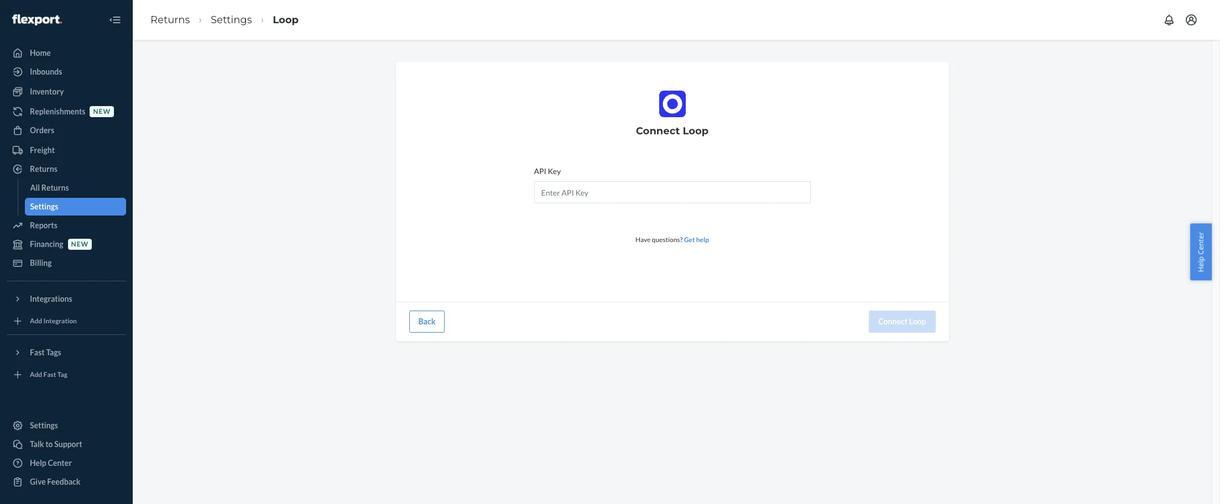 Task type: locate. For each thing, give the bounding box(es) containing it.
to
[[45, 440, 53, 449]]

fast tags button
[[7, 344, 126, 362]]

0 horizontal spatial returns link
[[7, 160, 126, 178]]

freight
[[30, 146, 55, 155]]

fast left tag
[[43, 371, 56, 379]]

1 horizontal spatial help center
[[1196, 232, 1206, 272]]

0 vertical spatial center
[[1196, 232, 1206, 255]]

0 vertical spatial new
[[93, 108, 111, 116]]

help center
[[1196, 232, 1206, 272], [30, 459, 72, 468]]

help
[[696, 236, 709, 244]]

settings
[[211, 14, 252, 26], [30, 202, 58, 211], [30, 421, 58, 430]]

connect loop inside button
[[879, 317, 926, 327]]

center
[[1196, 232, 1206, 255], [48, 459, 72, 468]]

0 vertical spatial settings
[[211, 14, 252, 26]]

returns down the freight
[[30, 164, 57, 174]]

tag
[[57, 371, 67, 379]]

loop link
[[273, 14, 299, 26]]

1 horizontal spatial connect loop
[[879, 317, 926, 327]]

get
[[684, 236, 695, 244]]

0 vertical spatial loop
[[273, 14, 299, 26]]

orders
[[30, 126, 54, 135]]

feedback
[[47, 477, 80, 487]]

new down the "reports" link
[[71, 240, 89, 249]]

1 horizontal spatial help
[[1196, 257, 1206, 272]]

loop
[[273, 14, 299, 26], [683, 125, 709, 137], [909, 317, 926, 327]]

1 vertical spatial new
[[71, 240, 89, 249]]

1 vertical spatial fast
[[43, 371, 56, 379]]

2 vertical spatial loop
[[909, 317, 926, 327]]

home
[[30, 48, 51, 58]]

settings up reports
[[30, 202, 58, 211]]

open account menu image
[[1185, 13, 1198, 27]]

returns link
[[150, 14, 190, 26], [7, 160, 126, 178]]

settings inside breadcrumbs navigation
[[211, 14, 252, 26]]

settings link up 'support'
[[7, 417, 126, 435]]

0 vertical spatial returns link
[[150, 14, 190, 26]]

reports
[[30, 221, 57, 230]]

talk
[[30, 440, 44, 449]]

0 horizontal spatial loop
[[273, 14, 299, 26]]

help center link
[[7, 455, 126, 472]]

key
[[548, 167, 561, 176]]

1 vertical spatial help center
[[30, 459, 72, 468]]

add integration
[[30, 317, 77, 326]]

1 vertical spatial help
[[30, 459, 46, 468]]

returns link down freight link
[[7, 160, 126, 178]]

have questions? get help
[[636, 236, 709, 244]]

0 horizontal spatial new
[[71, 240, 89, 249]]

settings link
[[211, 14, 252, 26], [25, 198, 126, 216], [7, 417, 126, 435]]

connect
[[636, 125, 680, 137], [879, 317, 908, 327]]

0 vertical spatial connect
[[636, 125, 680, 137]]

add down fast tags
[[30, 371, 42, 379]]

all returns
[[30, 183, 69, 193]]

1 vertical spatial returns
[[30, 164, 57, 174]]

1 vertical spatial add
[[30, 371, 42, 379]]

help
[[1196, 257, 1206, 272], [30, 459, 46, 468]]

add for add integration
[[30, 317, 42, 326]]

home link
[[7, 44, 126, 62]]

0 horizontal spatial help center
[[30, 459, 72, 468]]

settings link left loop link
[[211, 14, 252, 26]]

1 vertical spatial connect loop
[[879, 317, 926, 327]]

returns inside breadcrumbs navigation
[[150, 14, 190, 26]]

1 horizontal spatial center
[[1196, 232, 1206, 255]]

add
[[30, 317, 42, 326], [30, 371, 42, 379]]

0 horizontal spatial help
[[30, 459, 46, 468]]

new up orders link
[[93, 108, 111, 116]]

breadcrumbs navigation
[[142, 4, 308, 36]]

1 add from the top
[[30, 317, 42, 326]]

returns right all
[[41, 183, 69, 193]]

settings left loop link
[[211, 14, 252, 26]]

1 vertical spatial settings link
[[25, 198, 126, 216]]

0 vertical spatial add
[[30, 317, 42, 326]]

0 vertical spatial connect loop
[[636, 125, 709, 137]]

2 add from the top
[[30, 371, 42, 379]]

fast
[[30, 348, 45, 357], [43, 371, 56, 379]]

1 horizontal spatial new
[[93, 108, 111, 116]]

1 vertical spatial center
[[48, 459, 72, 468]]

new
[[93, 108, 111, 116], [71, 240, 89, 249]]

returns link right the close navigation icon
[[150, 14, 190, 26]]

replenishments
[[30, 107, 85, 116]]

1 horizontal spatial connect
[[879, 317, 908, 327]]

1 horizontal spatial loop
[[683, 125, 709, 137]]

add fast tag
[[30, 371, 67, 379]]

0 vertical spatial help center
[[1196, 232, 1206, 272]]

connect loop
[[636, 125, 709, 137], [879, 317, 926, 327]]

reports link
[[7, 217, 126, 235]]

1 vertical spatial returns link
[[7, 160, 126, 178]]

returns
[[150, 14, 190, 26], [30, 164, 57, 174], [41, 183, 69, 193]]

orders link
[[7, 122, 126, 139]]

2 vertical spatial returns
[[41, 183, 69, 193]]

settings up to
[[30, 421, 58, 430]]

freight link
[[7, 142, 126, 159]]

2 vertical spatial settings
[[30, 421, 58, 430]]

integrations button
[[7, 290, 126, 308]]

fast left tags
[[30, 348, 45, 357]]

add for add fast tag
[[30, 371, 42, 379]]

add left "integration"
[[30, 317, 42, 326]]

0 vertical spatial returns
[[150, 14, 190, 26]]

0 vertical spatial help
[[1196, 257, 1206, 272]]

2 horizontal spatial loop
[[909, 317, 926, 327]]

all returns link
[[25, 179, 126, 197]]

give
[[30, 477, 46, 487]]

connect loop button
[[869, 311, 936, 333]]

flexport logo image
[[12, 14, 62, 25]]

1 horizontal spatial returns link
[[150, 14, 190, 26]]

settings link down all returns link
[[25, 198, 126, 216]]

1 vertical spatial loop
[[683, 125, 709, 137]]

0 vertical spatial fast
[[30, 348, 45, 357]]

all
[[30, 183, 40, 193]]

1 vertical spatial connect
[[879, 317, 908, 327]]

returns right the close navigation icon
[[150, 14, 190, 26]]

have
[[636, 236, 651, 244]]

add fast tag link
[[7, 366, 126, 384]]



Task type: describe. For each thing, give the bounding box(es) containing it.
api key
[[534, 167, 561, 176]]

talk to support button
[[7, 436, 126, 454]]

inventory
[[30, 87, 64, 96]]

get help button
[[684, 235, 709, 245]]

support
[[54, 440, 82, 449]]

integrations
[[30, 294, 72, 304]]

new for financing
[[71, 240, 89, 249]]

give feedback button
[[7, 474, 126, 491]]

0 horizontal spatial center
[[48, 459, 72, 468]]

tags
[[46, 348, 61, 357]]

close navigation image
[[108, 13, 122, 27]]

open notifications image
[[1163, 13, 1176, 27]]

billing link
[[7, 254, 126, 272]]

integration
[[43, 317, 77, 326]]

back
[[419, 317, 436, 327]]

api
[[534, 167, 547, 176]]

fast tags
[[30, 348, 61, 357]]

add integration link
[[7, 313, 126, 330]]

help center button
[[1191, 224, 1212, 281]]

inbounds
[[30, 67, 62, 76]]

inbounds link
[[7, 63, 126, 81]]

talk to support
[[30, 440, 82, 449]]

inventory link
[[7, 83, 126, 101]]

new for replenishments
[[93, 108, 111, 116]]

financing
[[30, 240, 63, 249]]

give feedback
[[30, 477, 80, 487]]

center inside button
[[1196, 232, 1206, 255]]

1 vertical spatial settings
[[30, 202, 58, 211]]

0 horizontal spatial connect loop
[[636, 125, 709, 137]]

billing
[[30, 258, 52, 268]]

0 horizontal spatial connect
[[636, 125, 680, 137]]

returns inside all returns link
[[41, 183, 69, 193]]

2 vertical spatial settings link
[[7, 417, 126, 435]]

fast inside dropdown button
[[30, 348, 45, 357]]

connect inside button
[[879, 317, 908, 327]]

help center inside button
[[1196, 232, 1206, 272]]

questions?
[[652, 236, 683, 244]]

loop inside breadcrumbs navigation
[[273, 14, 299, 26]]

loop inside button
[[909, 317, 926, 327]]

help inside button
[[1196, 257, 1206, 272]]

back button
[[409, 311, 445, 333]]

0 vertical spatial settings link
[[211, 14, 252, 26]]



Task type: vqa. For each thing, say whether or not it's contained in the screenshot.
Give
yes



